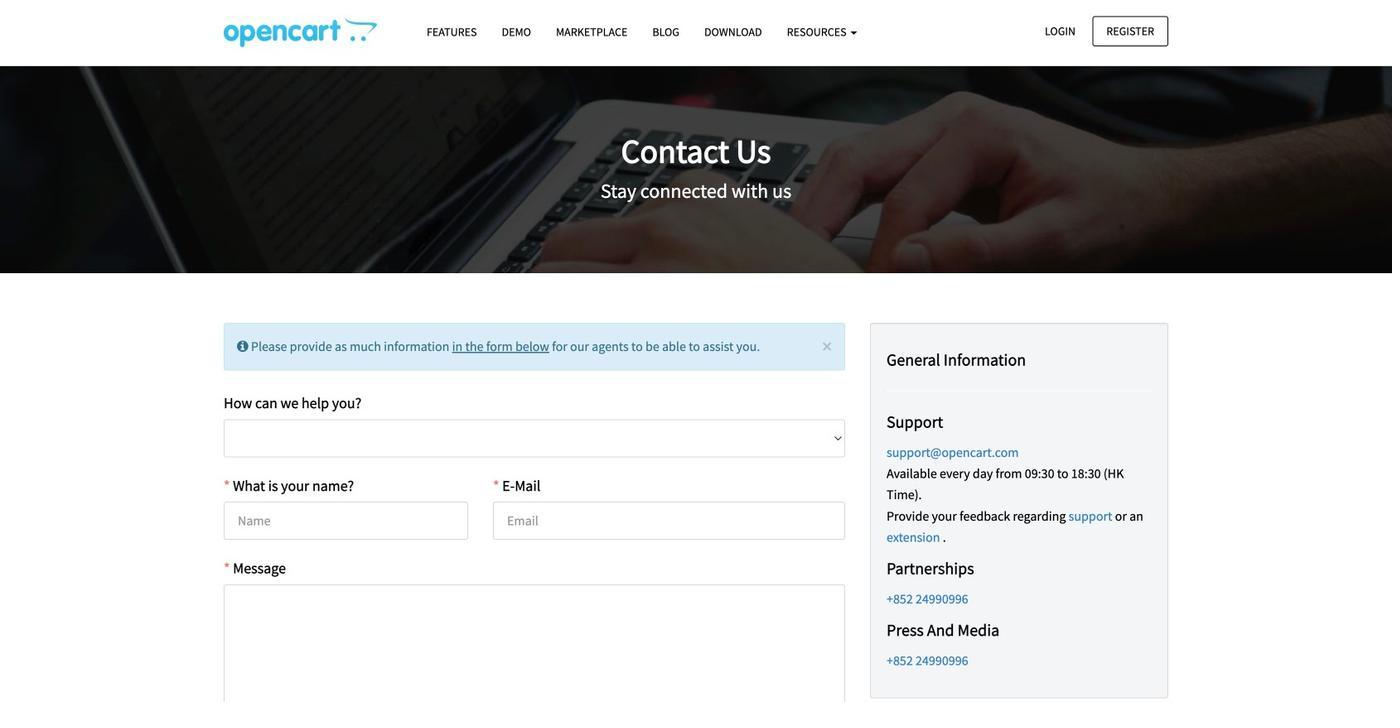Task type: describe. For each thing, give the bounding box(es) containing it.
Email text field
[[493, 503, 846, 541]]



Task type: vqa. For each thing, say whether or not it's contained in the screenshot.
Name "text box"
yes



Task type: locate. For each thing, give the bounding box(es) containing it.
Name text field
[[224, 503, 468, 541]]

None text field
[[224, 585, 846, 703]]

info circle image
[[237, 340, 248, 354]]

opencart - contact image
[[224, 17, 377, 47]]



